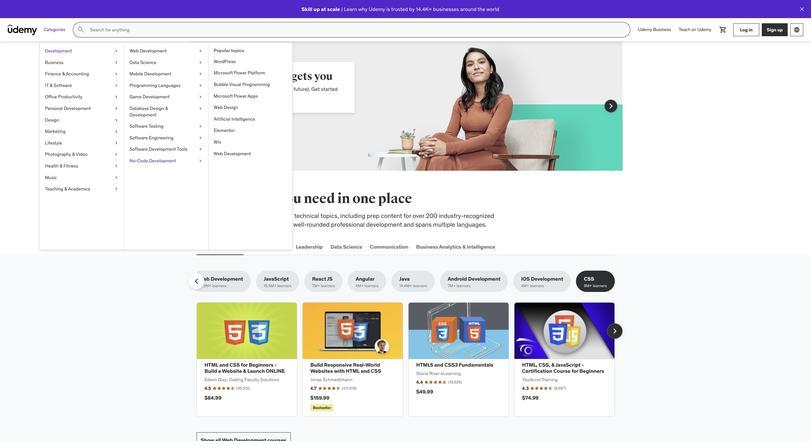 Task type: describe. For each thing, give the bounding box(es) containing it.
development inside android development 7m+ learners
[[468, 276, 500, 282]]

web design
[[214, 105, 238, 110]]

leadership button
[[295, 239, 324, 255]]

you for gets
[[314, 70, 333, 83]]

popular topics
[[214, 48, 244, 53]]

office productivity link
[[40, 91, 124, 103]]

build inside html and css for beginners - build a website & launch online
[[204, 368, 217, 375]]

build responsive real-world websites with html and css link
[[310, 362, 381, 375]]

with inside build responsive real-world websites with html and css
[[334, 368, 345, 375]]

0 horizontal spatial udemy
[[369, 6, 385, 12]]

it & software
[[45, 82, 72, 88]]

xsmall image for game development
[[198, 94, 203, 100]]

microsoft for microsoft power apps
[[214, 93, 233, 99]]

academics
[[68, 186, 90, 192]]

database design & development link
[[124, 103, 208, 121]]

android development 7m+ learners
[[448, 276, 500, 289]]

data science button
[[329, 239, 363, 255]]

development inside button
[[210, 244, 242, 250]]

database design & development
[[130, 106, 168, 118]]

udemy business
[[638, 27, 671, 32]]

html inside html and css for beginners - build a website & launch online
[[204, 362, 218, 368]]

xsmall image for personal development
[[114, 106, 119, 112]]

game development link
[[124, 91, 208, 103]]

industry-
[[439, 212, 464, 220]]

workplace
[[242, 212, 271, 220]]

programming languages link
[[124, 80, 208, 91]]

place
[[378, 191, 412, 207]]

& inside html and css for beginners - build a website & launch online
[[243, 368, 246, 375]]

web inside web development 12.2m+ learners
[[199, 276, 210, 282]]

0 vertical spatial skills
[[241, 191, 276, 207]]

over
[[413, 212, 424, 220]]

web development button
[[196, 239, 243, 255]]

carousel element containing html and css for beginners - build a website & launch online
[[196, 303, 622, 417]]

previous image
[[195, 101, 205, 111]]

& inside database design & development
[[165, 106, 168, 111]]

business for business
[[45, 59, 63, 65]]

7m+ for android development
[[448, 284, 456, 289]]

0 vertical spatial next image
[[606, 101, 616, 111]]

software development tools
[[130, 146, 187, 152]]

1 vertical spatial the
[[218, 191, 238, 207]]

javascript inside javascript 15.5m+ learners
[[264, 276, 289, 282]]

udemy image
[[8, 24, 37, 35]]

xsmall image for no-code development
[[198, 158, 203, 164]]

learners inside android development 7m+ learners
[[456, 284, 471, 289]]

microsoft for microsoft power platform
[[214, 70, 233, 76]]

for inside covering critical workplace skills to technical topics, including prep content for over 200 industry-recognized certifications, our catalog supports well-rounded professional development and spans multiple languages.
[[404, 212, 411, 220]]

css inside html and css for beginners - build a website & launch online
[[230, 362, 240, 368]]

beginners inside html, css, & javascript - certification course for beginners
[[579, 368, 604, 375]]

personal development link
[[40, 103, 124, 114]]

supports
[[267, 221, 292, 228]]

for inside html and css for beginners - build a website & launch online
[[241, 362, 248, 368]]

started
[[321, 86, 338, 92]]

fundamentals
[[459, 362, 493, 368]]

photography & video
[[45, 152, 87, 157]]

power for platform
[[234, 70, 247, 76]]

finance
[[45, 71, 61, 77]]

certification
[[522, 368, 552, 375]]

design inside design link
[[45, 117, 59, 123]]

build inside build responsive real-world websites with html and css
[[310, 362, 323, 368]]

no-code development
[[130, 158, 176, 164]]

launch
[[247, 368, 265, 375]]

software development tools link
[[124, 144, 208, 155]]

development
[[366, 221, 402, 228]]

udemy inside 'link'
[[697, 27, 711, 32]]

no-code development element
[[208, 43, 292, 250]]

skill up at scale | learn why udemy is trusted by 14.4k+ businesses around the world
[[301, 6, 499, 12]]

online
[[266, 368, 285, 375]]

html,
[[522, 362, 537, 368]]

xsmall image for lifestyle
[[114, 140, 119, 146]]

teaching & academics link
[[40, 184, 124, 195]]

learners inside angular 4m+ learners
[[365, 284, 379, 289]]

productivity
[[58, 94, 82, 100]]

2 your from the left
[[282, 86, 292, 92]]

js
[[327, 276, 333, 282]]

all the skills you need in one place
[[196, 191, 412, 207]]

- inside html, css, & javascript - certification course for beginners
[[582, 362, 584, 368]]

data for data science button
[[330, 244, 342, 250]]

and inside covering critical workplace skills to technical topics, including prep content for over 200 industry-recognized certifications, our catalog supports well-rounded professional development and spans multiple languages.
[[404, 221, 414, 228]]

7m+ for react js
[[312, 284, 320, 289]]

categories
[[44, 27, 65, 32]]

1 horizontal spatial web development link
[[209, 148, 292, 160]]

game
[[130, 94, 142, 100]]

photography & video link
[[40, 149, 124, 161]]

elementor link
[[209, 125, 292, 137]]

(and
[[271, 86, 281, 92]]

1 horizontal spatial udemy
[[638, 27, 652, 32]]

artificial intelligence
[[214, 116, 255, 122]]

real-
[[353, 362, 365, 368]]

development inside database design & development
[[130, 112, 157, 118]]

rounded
[[307, 221, 330, 228]]

it for it certifications
[[250, 244, 254, 250]]

around
[[460, 6, 476, 12]]

ios development 4m+ learners
[[521, 276, 563, 289]]

angular 4m+ learners
[[356, 276, 379, 289]]

teach
[[679, 27, 690, 32]]

web down "wix"
[[214, 151, 223, 157]]

on
[[691, 27, 696, 32]]

9m+
[[584, 284, 592, 289]]

learning that gets you skills for your present (and your future). get started with us.
[[220, 70, 338, 100]]

for inside html, css, & javascript - certification course for beginners
[[572, 368, 578, 375]]

xsmall image for business
[[114, 59, 119, 66]]

development down office productivity link
[[64, 106, 91, 111]]

development down categories dropdown button
[[45, 48, 72, 54]]

development down the programming languages
[[143, 94, 170, 100]]

& inside html, css, & javascript - certification course for beginners
[[551, 362, 555, 368]]

accounting
[[66, 71, 89, 77]]

multiple
[[433, 221, 455, 228]]

14.4k+
[[416, 6, 432, 12]]

why
[[358, 6, 367, 12]]

with inside learning that gets you skills for your present (and your future). get started with us.
[[220, 93, 229, 100]]

xsmall image for design
[[114, 117, 119, 123]]

xsmall image for music
[[114, 175, 119, 181]]

javascript 15.5m+ learners
[[264, 276, 291, 289]]

website
[[222, 368, 242, 375]]

up for sign
[[777, 27, 783, 33]]

popular
[[214, 48, 230, 53]]

carousel element containing learning that gets you
[[189, 41, 622, 171]]

at
[[321, 6, 326, 12]]

14.4m+
[[399, 284, 412, 289]]

development link
[[40, 45, 124, 57]]

learners inside web development 12.2m+ learners
[[212, 284, 226, 289]]

4m+ inside ios development 4m+ learners
[[521, 284, 529, 289]]

science for data science button
[[343, 244, 362, 250]]

xsmall image for programming languages
[[198, 82, 203, 89]]

xsmall image for teaching & academics
[[114, 186, 119, 193]]

development down software development tools link
[[149, 158, 176, 164]]

teach on udemy
[[679, 27, 711, 32]]

0 horizontal spatial programming
[[130, 82, 157, 88]]

css 9m+ learners
[[584, 276, 607, 289]]

tools
[[177, 146, 187, 152]]

testing
[[149, 123, 163, 129]]

& left video
[[72, 152, 75, 157]]

& right finance
[[62, 71, 65, 77]]

log
[[740, 27, 748, 33]]

& up office
[[50, 82, 53, 88]]

software testing link
[[124, 121, 208, 132]]

learning
[[220, 70, 266, 83]]

design for database
[[150, 106, 164, 111]]

data for data science link
[[130, 59, 139, 65]]

is
[[386, 6, 390, 12]]

us.
[[231, 93, 237, 100]]

certifications,
[[196, 221, 234, 228]]

1 your from the left
[[241, 86, 251, 92]]

prep
[[367, 212, 379, 220]]

music link
[[40, 172, 124, 184]]

learners inside javascript 15.5m+ learners
[[277, 284, 291, 289]]

200
[[426, 212, 437, 220]]

learners inside ios development 4m+ learners
[[530, 284, 544, 289]]

web inside button
[[198, 244, 209, 250]]

beginners inside html and css for beginners - build a website & launch online
[[249, 362, 273, 368]]

mobile development link
[[124, 68, 208, 80]]

science for data science link
[[140, 59, 156, 65]]

visual
[[229, 82, 241, 87]]

1 vertical spatial next image
[[610, 326, 620, 337]]

health & fitness link
[[40, 161, 124, 172]]



Task type: locate. For each thing, give the bounding box(es) containing it.
1 horizontal spatial design
[[150, 106, 164, 111]]

4m+ down ios
[[521, 284, 529, 289]]

web development for web development button
[[198, 244, 242, 250]]

1 horizontal spatial the
[[478, 6, 485, 12]]

up left "at"
[[314, 6, 320, 12]]

development down 'wix' link
[[224, 151, 251, 157]]

|
[[341, 6, 343, 12]]

xsmall image inside mobile development link
[[198, 71, 203, 77]]

0 vertical spatial business
[[653, 27, 671, 32]]

topics,
[[321, 212, 339, 220]]

0 horizontal spatial in
[[337, 191, 350, 207]]

html and css for beginners - build a website & launch online
[[204, 362, 285, 375]]

1 vertical spatial carousel element
[[196, 303, 622, 417]]

1 horizontal spatial javascript
[[556, 362, 581, 368]]

web development link up mobile development link
[[124, 45, 208, 57]]

xsmall image inside no-code development link
[[198, 158, 203, 164]]

1 horizontal spatial up
[[777, 27, 783, 33]]

0 horizontal spatial css
[[230, 362, 240, 368]]

in up including
[[337, 191, 350, 207]]

web development down "wix"
[[214, 151, 251, 157]]

javascript inside html, css, & javascript - certification course for beginners
[[556, 362, 581, 368]]

0 vertical spatial you
[[314, 70, 333, 83]]

xsmall image inside software development tools link
[[198, 146, 203, 153]]

1 vertical spatial skills
[[272, 212, 286, 220]]

microsoft down skills
[[214, 93, 233, 99]]

software up "software engineering"
[[130, 123, 148, 129]]

one
[[352, 191, 376, 207]]

0 horizontal spatial 4m+
[[356, 284, 364, 289]]

submit search image
[[77, 26, 85, 34]]

marketing
[[45, 129, 66, 134]]

for inside learning that gets you skills for your present (and your future). get started with us.
[[233, 86, 240, 92]]

css inside build responsive real-world websites with html and css
[[371, 368, 381, 375]]

xsmall image inside 'marketing' link
[[114, 129, 119, 135]]

0 vertical spatial microsoft
[[214, 70, 233, 76]]

0 horizontal spatial web development link
[[124, 45, 208, 57]]

trusted
[[391, 6, 408, 12]]

up for skill
[[314, 6, 320, 12]]

data science link
[[124, 57, 208, 68]]

1 horizontal spatial css
[[371, 368, 381, 375]]

4m+ inside angular 4m+ learners
[[356, 284, 364, 289]]

& right analytics
[[462, 244, 466, 250]]

0 horizontal spatial beginners
[[249, 362, 273, 368]]

0 horizontal spatial html
[[204, 362, 218, 368]]

xsmall image inside game development link
[[198, 94, 203, 100]]

xsmall image inside personal development link
[[114, 106, 119, 112]]

4m+ down angular
[[356, 284, 364, 289]]

0 horizontal spatial build
[[204, 368, 217, 375]]

xsmall image inside development link
[[114, 48, 119, 54]]

2 microsoft from the top
[[214, 93, 233, 99]]

- right launch
[[275, 362, 277, 368]]

your right the (and
[[282, 86, 292, 92]]

skills
[[220, 86, 232, 92]]

4 learners from the left
[[365, 284, 379, 289]]

1 horizontal spatial data science
[[330, 244, 362, 250]]

scale
[[327, 6, 340, 12]]

spans
[[415, 221, 432, 228]]

xsmall image
[[114, 48, 119, 54], [198, 48, 203, 54], [198, 82, 203, 89], [198, 94, 203, 100], [114, 106, 119, 112], [198, 106, 203, 112], [198, 135, 203, 141], [198, 158, 203, 164], [114, 175, 119, 181], [114, 186, 119, 193]]

responsive
[[324, 362, 352, 368]]

up right 'sign'
[[777, 27, 783, 33]]

your
[[241, 86, 251, 92], [282, 86, 292, 92]]

and inside build responsive real-world websites with html and css
[[361, 368, 370, 375]]

topic filters element
[[189, 271, 615, 292]]

0 vertical spatial carousel element
[[189, 41, 622, 171]]

0 vertical spatial javascript
[[264, 276, 289, 282]]

development right android
[[468, 276, 500, 282]]

web down certifications,
[[198, 244, 209, 250]]

design link
[[40, 114, 124, 126]]

fitness
[[63, 163, 78, 169]]

your up apps
[[241, 86, 251, 92]]

present
[[252, 86, 270, 92]]

critical
[[222, 212, 241, 220]]

0 horizontal spatial intelligence
[[231, 116, 255, 122]]

3 learners from the left
[[321, 284, 335, 289]]

xsmall image inside data science link
[[198, 59, 203, 66]]

0 vertical spatial the
[[478, 6, 485, 12]]

web design link
[[209, 102, 292, 114]]

& inside button
[[462, 244, 466, 250]]

software up code
[[130, 146, 148, 152]]

0 horizontal spatial data science
[[130, 59, 156, 65]]

& left launch
[[243, 368, 246, 375]]

microsoft
[[214, 70, 233, 76], [214, 93, 233, 99]]

design for web
[[224, 105, 238, 110]]

the up critical
[[218, 191, 238, 207]]

build left the responsive
[[310, 362, 323, 368]]

programming inside no-code development element
[[242, 82, 270, 87]]

learners inside 'java 14.4m+ learners'
[[413, 284, 427, 289]]

learners inside css 9m+ learners
[[593, 284, 607, 289]]

7m+ down android
[[448, 284, 456, 289]]

by
[[409, 6, 415, 12]]

the left the 'world'
[[478, 6, 485, 12]]

0 vertical spatial power
[[234, 70, 247, 76]]

css right a
[[230, 362, 240, 368]]

data
[[130, 59, 139, 65], [330, 244, 342, 250]]

and inside html and css for beginners - build a website & launch online
[[219, 362, 228, 368]]

xsmall image inside business link
[[114, 59, 119, 66]]

build left a
[[204, 368, 217, 375]]

business inside button
[[416, 244, 438, 250]]

for right course
[[572, 368, 578, 375]]

5 learners from the left
[[413, 284, 427, 289]]

xsmall image inside software engineering link
[[198, 135, 203, 141]]

finance & accounting link
[[40, 68, 124, 80]]

personal
[[45, 106, 63, 111]]

data science down "professional" on the left of the page
[[330, 244, 362, 250]]

- inside html and css for beginners - build a website & launch online
[[275, 362, 277, 368]]

xsmall image for photography & video
[[114, 152, 119, 158]]

xsmall image for software development tools
[[198, 146, 203, 153]]

web development link down elementor link
[[209, 148, 292, 160]]

data science for data science button
[[330, 244, 362, 250]]

in
[[749, 27, 753, 33], [337, 191, 350, 207]]

0 horizontal spatial you
[[278, 191, 301, 207]]

it inside button
[[250, 244, 254, 250]]

up inside 'link'
[[777, 27, 783, 33]]

elementor
[[214, 128, 235, 134]]

development down certifications,
[[210, 244, 242, 250]]

1 horizontal spatial 7m+
[[448, 284, 456, 289]]

xsmall image for data science
[[198, 59, 203, 66]]

for up microsoft power apps
[[233, 86, 240, 92]]

business for business analytics & intelligence
[[416, 244, 438, 250]]

development inside ios development 4m+ learners
[[531, 276, 563, 282]]

software for software engineering
[[130, 135, 148, 141]]

web up the 'mobile'
[[130, 48, 139, 54]]

angular
[[356, 276, 375, 282]]

xsmall image inside it & software link
[[114, 82, 119, 89]]

12.2m+
[[199, 284, 211, 289]]

xsmall image inside photography & video link
[[114, 152, 119, 158]]

1 horizontal spatial intelligence
[[467, 244, 495, 250]]

power down bubble visual programming on the top of the page
[[234, 93, 247, 99]]

web development up data science link
[[130, 48, 167, 54]]

1 4m+ from the left
[[356, 284, 364, 289]]

database
[[130, 106, 149, 111]]

for
[[233, 86, 240, 92], [404, 212, 411, 220], [241, 362, 248, 368], [572, 368, 578, 375]]

data inside button
[[330, 244, 342, 250]]

that
[[268, 70, 289, 83]]

0 vertical spatial web development link
[[124, 45, 208, 57]]

programming languages
[[130, 82, 180, 88]]

microsoft power platform
[[214, 70, 265, 76]]

music
[[45, 175, 57, 181]]

skills inside covering critical workplace skills to technical topics, including prep content for over 200 industry-recognized certifications, our catalog supports well-rounded professional development and spans multiple languages.
[[272, 212, 286, 220]]

xsmall image for software engineering
[[198, 135, 203, 141]]

1 vertical spatial data science
[[330, 244, 362, 250]]

beginners right website
[[249, 362, 273, 368]]

1 horizontal spatial 4m+
[[521, 284, 529, 289]]

data down "professional" on the left of the page
[[330, 244, 342, 250]]

xsmall image for finance & accounting
[[114, 71, 119, 77]]

science inside button
[[343, 244, 362, 250]]

it up office
[[45, 82, 49, 88]]

including
[[340, 212, 365, 220]]

in right log
[[749, 27, 753, 33]]

close image
[[799, 6, 805, 12]]

0 horizontal spatial -
[[275, 362, 277, 368]]

2 horizontal spatial css
[[584, 276, 594, 282]]

0 horizontal spatial business
[[45, 59, 63, 65]]

xsmall image for web development
[[198, 48, 203, 54]]

1 vertical spatial it
[[250, 244, 254, 250]]

xsmall image inside database design & development link
[[198, 106, 203, 112]]

intelligence down languages.
[[467, 244, 495, 250]]

web development for right web development link
[[214, 151, 251, 157]]

choose a language image
[[794, 27, 800, 33]]

1 horizontal spatial in
[[749, 27, 753, 33]]

xsmall image for it & software
[[114, 82, 119, 89]]

0 horizontal spatial your
[[241, 86, 251, 92]]

1 vertical spatial in
[[337, 191, 350, 207]]

1 horizontal spatial beginners
[[579, 368, 604, 375]]

xsmall image for development
[[114, 48, 119, 54]]

1 vertical spatial data
[[330, 244, 342, 250]]

1 vertical spatial science
[[343, 244, 362, 250]]

mobile development
[[130, 71, 171, 77]]

2 7m+ from the left
[[448, 284, 456, 289]]

leadership
[[296, 244, 323, 250]]

platform
[[248, 70, 265, 76]]

design down personal
[[45, 117, 59, 123]]

7 learners from the left
[[530, 284, 544, 289]]

0 vertical spatial data science
[[130, 59, 156, 65]]

software for software testing
[[130, 123, 148, 129]]

0 vertical spatial intelligence
[[231, 116, 255, 122]]

css up 9m+
[[584, 276, 594, 282]]

with
[[220, 93, 229, 100], [334, 368, 345, 375]]

marketing link
[[40, 126, 124, 138]]

design inside web design link
[[224, 105, 238, 110]]

2 vertical spatial business
[[416, 244, 438, 250]]

science down "professional" on the left of the page
[[343, 244, 362, 250]]

& inside "link"
[[64, 186, 67, 192]]

css,
[[539, 362, 550, 368]]

0 horizontal spatial up
[[314, 6, 320, 12]]

2 - from the left
[[582, 362, 584, 368]]

xsmall image inside health & fitness link
[[114, 163, 119, 170]]

business analytics & intelligence button
[[415, 239, 496, 255]]

1 vertical spatial javascript
[[556, 362, 581, 368]]

1 vertical spatial you
[[278, 191, 301, 207]]

game development
[[130, 94, 170, 100]]

1 - from the left
[[275, 362, 277, 368]]

2 vertical spatial web development
[[198, 244, 242, 250]]

business link
[[40, 57, 124, 68]]

xsmall image for mobile development
[[198, 71, 203, 77]]

web up artificial
[[214, 105, 223, 110]]

css right real-
[[371, 368, 381, 375]]

you
[[314, 70, 333, 83], [278, 191, 301, 207]]

web up 12.2m+
[[199, 276, 210, 282]]

web development down certifications,
[[198, 244, 242, 250]]

2 4m+ from the left
[[521, 284, 529, 289]]

xsmall image for database design & development
[[198, 106, 203, 112]]

languages
[[158, 82, 180, 88]]

businesses
[[433, 6, 459, 12]]

html inside build responsive real-world websites with html and css
[[346, 368, 360, 375]]

data science for data science link
[[130, 59, 156, 65]]

programming
[[242, 82, 270, 87], [130, 82, 157, 88]]

0 vertical spatial web development
[[130, 48, 167, 54]]

xsmall image inside the finance & accounting link
[[114, 71, 119, 77]]

programming down platform on the left top
[[242, 82, 270, 87]]

finance & accounting
[[45, 71, 89, 77]]

0 vertical spatial data
[[130, 59, 139, 65]]

previous image
[[191, 277, 202, 287]]

1 horizontal spatial your
[[282, 86, 292, 92]]

data up the 'mobile'
[[130, 59, 139, 65]]

1 learners from the left
[[212, 284, 226, 289]]

web development link
[[124, 45, 208, 57], [209, 148, 292, 160]]

0 horizontal spatial science
[[140, 59, 156, 65]]

design down us.
[[224, 105, 238, 110]]

communication button
[[369, 239, 410, 255]]

data science inside button
[[330, 244, 362, 250]]

javascript right the 'css,'
[[556, 362, 581, 368]]

sign up link
[[762, 23, 788, 36]]

office
[[45, 94, 57, 100]]

1 horizontal spatial build
[[310, 362, 323, 368]]

intelligence inside button
[[467, 244, 495, 250]]

0 horizontal spatial design
[[45, 117, 59, 123]]

web development
[[130, 48, 167, 54], [214, 151, 251, 157], [198, 244, 242, 250]]

business
[[653, 27, 671, 32], [45, 59, 63, 65], [416, 244, 438, 250]]

1 horizontal spatial data
[[330, 244, 342, 250]]

you for skills
[[278, 191, 301, 207]]

carousel element
[[189, 41, 622, 171], [196, 303, 622, 417]]

& down game development link
[[165, 106, 168, 111]]

- right course
[[582, 362, 584, 368]]

you up "to"
[[278, 191, 301, 207]]

science up mobile development
[[140, 59, 156, 65]]

with down skills
[[220, 93, 229, 100]]

1 horizontal spatial -
[[582, 362, 584, 368]]

next image
[[606, 101, 616, 111], [610, 326, 620, 337]]

web development inside no-code development element
[[214, 151, 251, 157]]

microsoft power apps link
[[209, 91, 292, 102]]

well-
[[293, 221, 307, 228]]

it left certifications
[[250, 244, 254, 250]]

xsmall image inside music link
[[114, 175, 119, 181]]

html5
[[416, 362, 433, 368]]

1 horizontal spatial with
[[334, 368, 345, 375]]

skills up the workplace
[[241, 191, 276, 207]]

for left over
[[404, 212, 411, 220]]

business up finance
[[45, 59, 63, 65]]

power for apps
[[234, 93, 247, 99]]

business down spans
[[416, 244, 438, 250]]

xsmall image inside office productivity link
[[114, 94, 119, 100]]

1 horizontal spatial programming
[[242, 82, 270, 87]]

web development for the topmost web development link
[[130, 48, 167, 54]]

intelligence inside no-code development element
[[231, 116, 255, 122]]

1 horizontal spatial html
[[346, 368, 360, 375]]

1 vertical spatial business
[[45, 59, 63, 65]]

html
[[204, 362, 218, 368], [346, 368, 360, 375]]

7m+ down react on the left bottom
[[312, 284, 320, 289]]

beginners right course
[[579, 368, 604, 375]]

1 microsoft from the top
[[214, 70, 233, 76]]

ios
[[521, 276, 530, 282]]

business left teach
[[653, 27, 671, 32]]

8 learners from the left
[[593, 284, 607, 289]]

for right a
[[241, 362, 248, 368]]

web development inside web development button
[[198, 244, 242, 250]]

1 horizontal spatial it
[[250, 244, 254, 250]]

0 horizontal spatial the
[[218, 191, 238, 207]]

2 learners from the left
[[277, 284, 291, 289]]

0 vertical spatial it
[[45, 82, 49, 88]]

to
[[287, 212, 293, 220]]

1 power from the top
[[234, 70, 247, 76]]

& right health
[[60, 163, 62, 169]]

development up data science link
[[140, 48, 167, 54]]

xsmall image inside software testing link
[[198, 123, 203, 130]]

microsoft inside microsoft power platform link
[[214, 70, 233, 76]]

video
[[76, 152, 87, 157]]

0 vertical spatial in
[[749, 27, 753, 33]]

microsoft down wordpress
[[214, 70, 233, 76]]

software for software development tools
[[130, 146, 148, 152]]

1 horizontal spatial you
[[314, 70, 333, 83]]

it certifications button
[[249, 239, 289, 255]]

sign up
[[767, 27, 783, 33]]

xsmall image for software testing
[[198, 123, 203, 130]]

1 vertical spatial web development
[[214, 151, 251, 157]]

it for it & software
[[45, 82, 49, 88]]

software
[[54, 82, 72, 88], [130, 123, 148, 129], [130, 135, 148, 141], [130, 146, 148, 152]]

programming up game development
[[130, 82, 157, 88]]

artificial
[[214, 116, 230, 122]]

1 horizontal spatial business
[[416, 244, 438, 250]]

xsmall image
[[114, 59, 119, 66], [198, 59, 203, 66], [114, 71, 119, 77], [198, 71, 203, 77], [114, 82, 119, 89], [114, 94, 119, 100], [114, 117, 119, 123], [198, 123, 203, 130], [114, 129, 119, 135], [114, 140, 119, 146], [198, 146, 203, 153], [114, 152, 119, 158], [114, 163, 119, 170]]

development right ios
[[531, 276, 563, 282]]

udemy
[[369, 6, 385, 12], [638, 27, 652, 32], [697, 27, 711, 32]]

1 vertical spatial web development link
[[209, 148, 292, 160]]

power up bubble visual programming on the top of the page
[[234, 70, 247, 76]]

development up 12.2m+
[[211, 276, 243, 282]]

xsmall image for marketing
[[114, 129, 119, 135]]

intelligence down web design link
[[231, 116, 255, 122]]

learn
[[344, 6, 357, 12]]

0 horizontal spatial javascript
[[264, 276, 289, 282]]

development up the programming languages
[[144, 71, 171, 77]]

1 vertical spatial up
[[777, 27, 783, 33]]

you inside learning that gets you skills for your present (and your future). get started with us.
[[314, 70, 333, 83]]

& right the 'css,'
[[551, 362, 555, 368]]

data science up the 'mobile'
[[130, 59, 156, 65]]

0 vertical spatial science
[[140, 59, 156, 65]]

2 horizontal spatial udemy
[[697, 27, 711, 32]]

& right teaching
[[64, 186, 67, 192]]

html left world
[[346, 368, 360, 375]]

shopping cart with 0 items image
[[719, 26, 727, 34]]

xsmall image for office productivity
[[114, 94, 119, 100]]

0 vertical spatial with
[[220, 93, 229, 100]]

1 horizontal spatial science
[[343, 244, 362, 250]]

photography
[[45, 152, 71, 157]]

xsmall image inside programming languages link
[[198, 82, 203, 89]]

skills up supports
[[272, 212, 286, 220]]

-
[[275, 362, 277, 368], [582, 362, 584, 368]]

1 vertical spatial microsoft
[[214, 93, 233, 99]]

0 vertical spatial up
[[314, 6, 320, 12]]

html left website
[[204, 362, 218, 368]]

xsmall image inside the lifestyle link
[[114, 140, 119, 146]]

software up the office productivity
[[54, 82, 72, 88]]

xsmall image inside design link
[[114, 117, 119, 123]]

xsmall image for health & fitness
[[114, 163, 119, 170]]

2 horizontal spatial design
[[224, 105, 238, 110]]

html5 and css3 fundamentals link
[[416, 362, 493, 368]]

2 power from the top
[[234, 93, 247, 99]]

design inside database design & development
[[150, 106, 164, 111]]

learners inside react js 7m+ learners
[[321, 284, 335, 289]]

you up started
[[314, 70, 333, 83]]

xsmall image inside the teaching & academics "link"
[[114, 186, 119, 193]]

Search for anything text field
[[89, 24, 622, 35]]

design down game development
[[150, 106, 164, 111]]

no-
[[130, 158, 137, 164]]

teach on udemy link
[[675, 22, 715, 38]]

6 learners from the left
[[456, 284, 471, 289]]

development down engineering in the left top of the page
[[149, 146, 176, 152]]

microsoft inside microsoft power apps link
[[214, 93, 233, 99]]

wordpress link
[[209, 56, 292, 67]]

0 horizontal spatial data
[[130, 59, 139, 65]]

7m+ inside android development 7m+ learners
[[448, 284, 456, 289]]

certifications
[[255, 244, 288, 250]]

&
[[62, 71, 65, 77], [50, 82, 53, 88], [165, 106, 168, 111], [72, 152, 75, 157], [60, 163, 62, 169], [64, 186, 67, 192], [462, 244, 466, 250], [551, 362, 555, 368], [243, 368, 246, 375]]

software down software testing
[[130, 135, 148, 141]]

1 vertical spatial intelligence
[[467, 244, 495, 250]]

with right websites
[[334, 368, 345, 375]]

development inside web development 12.2m+ learners
[[211, 276, 243, 282]]

0 horizontal spatial it
[[45, 82, 49, 88]]

a
[[218, 368, 221, 375]]

1 vertical spatial with
[[334, 368, 345, 375]]

need
[[304, 191, 335, 207]]

up
[[314, 6, 320, 12], [777, 27, 783, 33]]

software testing
[[130, 123, 163, 129]]

1 vertical spatial power
[[234, 93, 247, 99]]

2 horizontal spatial business
[[653, 27, 671, 32]]

15.5m+
[[264, 284, 276, 289]]

code
[[137, 158, 148, 164]]

1 7m+ from the left
[[312, 284, 320, 289]]

development down the database
[[130, 112, 157, 118]]

css inside css 9m+ learners
[[584, 276, 594, 282]]

0 horizontal spatial with
[[220, 93, 229, 100]]

0 horizontal spatial 7m+
[[312, 284, 320, 289]]

7m+ inside react js 7m+ learners
[[312, 284, 320, 289]]

javascript up 15.5m+
[[264, 276, 289, 282]]



Task type: vqa. For each thing, say whether or not it's contained in the screenshot.
the 'supportive'
no



